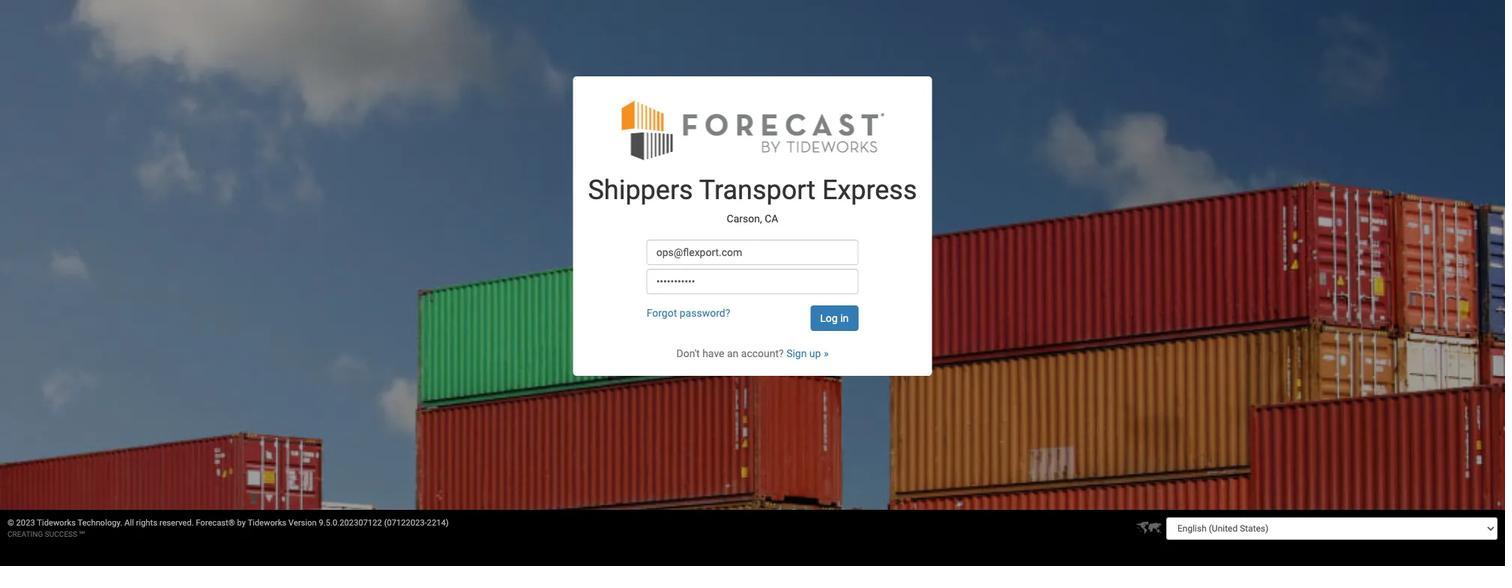 Task type: locate. For each thing, give the bounding box(es) containing it.
1 horizontal spatial tideworks
[[248, 519, 287, 529]]

rights
[[136, 519, 157, 529]]

℠
[[79, 531, 85, 539]]

shippers transport express carson, ca
[[588, 175, 917, 225]]

tideworks up success
[[37, 519, 76, 529]]

(07122023-
[[384, 519, 427, 529]]

2214)
[[427, 519, 449, 529]]

transport
[[699, 175, 816, 207]]

technology.
[[78, 519, 122, 529]]

forecast® by tideworks image
[[622, 99, 884, 162]]

forgot password? log in
[[647, 308, 849, 325]]

2 tideworks from the left
[[248, 519, 287, 529]]

forgot
[[647, 308, 677, 320]]

have
[[703, 348, 725, 360]]

tideworks right by
[[248, 519, 287, 529]]

sign up » link
[[787, 348, 829, 360]]

account?
[[741, 348, 784, 360]]

sign
[[787, 348, 807, 360]]

express
[[823, 175, 917, 207]]

version
[[289, 519, 317, 529]]

carson,
[[727, 213, 762, 225]]

9.5.0.202307122
[[319, 519, 382, 529]]

don't have an account? sign up »
[[677, 348, 829, 360]]

don't
[[677, 348, 700, 360]]

tideworks
[[37, 519, 76, 529], [248, 519, 287, 529]]

0 horizontal spatial tideworks
[[37, 519, 76, 529]]

ca
[[765, 213, 779, 225]]



Task type: vqa. For each thing, say whether or not it's contained in the screenshot.
container
no



Task type: describe. For each thing, give the bounding box(es) containing it.
Password password field
[[647, 269, 859, 295]]

in
[[841, 313, 849, 325]]

2023
[[16, 519, 35, 529]]

creating
[[7, 531, 43, 539]]

reserved.
[[159, 519, 194, 529]]

© 2023 tideworks technology. all rights reserved. forecast® by tideworks version 9.5.0.202307122 (07122023-2214) creating success ℠
[[7, 519, 449, 539]]

shippers
[[588, 175, 693, 207]]

all
[[124, 519, 134, 529]]

forgot password? link
[[647, 308, 731, 320]]

©
[[7, 519, 14, 529]]

password?
[[680, 308, 731, 320]]

by
[[237, 519, 246, 529]]

log
[[821, 313, 838, 325]]

up
[[810, 348, 821, 360]]

»
[[824, 348, 829, 360]]

an
[[727, 348, 739, 360]]

Email or username text field
[[647, 240, 859, 266]]

forecast®
[[196, 519, 235, 529]]

log in button
[[811, 306, 859, 332]]

1 tideworks from the left
[[37, 519, 76, 529]]

success
[[45, 531, 77, 539]]



